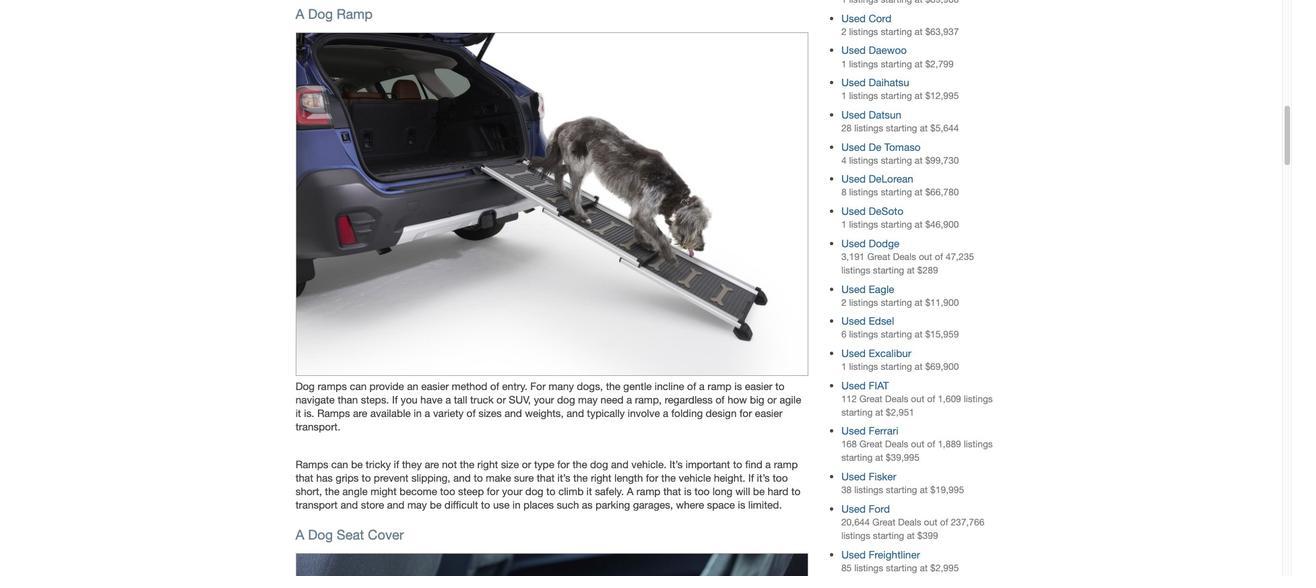 Task type: vqa. For each thing, say whether or not it's contained in the screenshot.


Task type: describe. For each thing, give the bounding box(es) containing it.
daihatsu
[[869, 76, 910, 88]]

a up regardless
[[700, 380, 705, 392]]

eagle
[[869, 283, 895, 295]]

starting inside 112 great deals out of 1,609 listings starting at
[[842, 407, 873, 418]]

where
[[677, 499, 705, 511]]

at inside used de tomaso 4 listings starting at $99,730
[[915, 155, 923, 166]]

used ford link
[[842, 503, 891, 515]]

a inside ramps can be tricky if they are not the right size or type for the dog and vehicle. it's important to find a ramp that has grips to prevent slipping, and to make sure that it's the right length for the vehicle height. if it's too short, the angle might become too steep for your dog to climb it safely. a ramp that is too long will be hard to transport and store and may be difficult to use in places such as parking garages, where space is limited.
[[627, 485, 634, 497]]

short,
[[296, 485, 322, 497]]

used daewoo 1 listings starting at $2,799
[[842, 44, 954, 69]]

starting inside 'used edsel 6 listings starting at $15,959'
[[881, 329, 913, 340]]

0 horizontal spatial ramp
[[637, 485, 661, 497]]

dog inside the dog ramps can provide an easier method of entry. for many dogs, the gentle incline of a ramp is easier to navigate than steps. if you have a tall truck or suv, your dog may need a ramp, regardless of how big or agile it is. ramps are available in a variety of sizes and weights, and typically involve a folding design for easier transport.
[[557, 393, 576, 406]]

if inside ramps can be tricky if they are not the right size or type for the dog and vehicle. it's important to find a ramp that has grips to prevent slipping, and to make sure that it's the right length for the vehicle height. if it's too short, the angle might become too steep for your dog to climb it safely. a ramp that is too long will be hard to transport and store and may be difficult to use in places such as parking garages, where space is limited.
[[749, 472, 755, 484]]

out for dodge
[[919, 251, 933, 262]]

and down angle
[[341, 499, 358, 511]]

at inside 'used desoto 1 listings starting at $46,900'
[[915, 219, 923, 230]]

at inside used excalibur 1 listings starting at $69,900
[[915, 361, 923, 372]]

how
[[728, 393, 748, 406]]

if inside the dog ramps can provide an easier method of entry. for many dogs, the gentle incline of a ramp is easier to navigate than steps. if you have a tall truck or suv, your dog may need a ramp, regardless of how big or agile it is. ramps are available in a variety of sizes and weights, and typically involve a folding design for easier transport.
[[392, 393, 398, 406]]

at inside 3,191 great deals out of 47,235 listings starting at
[[907, 265, 915, 276]]

38
[[842, 485, 852, 496]]

$12,995
[[926, 90, 960, 101]]

1 vertical spatial is
[[685, 485, 692, 497]]

listings inside 'used edsel 6 listings starting at $15,959'
[[850, 329, 879, 340]]

112 great deals out of 1,609 listings starting at
[[842, 393, 994, 418]]

starting inside the "used cord 2 listings starting at $63,937"
[[881, 26, 913, 37]]

168
[[842, 439, 858, 450]]

ramp inside the dog ramps can provide an easier method of entry. for many dogs, the gentle incline of a ramp is easier to navigate than steps. if you have a tall truck or suv, your dog may need a ramp, regardless of how big or agile it is. ramps are available in a variety of sizes and weights, and typically involve a folding design for easier transport.
[[708, 380, 732, 392]]

used ferrari
[[842, 425, 899, 437]]

for down vehicle.
[[646, 472, 659, 484]]

listings inside used daewoo 1 listings starting at $2,799
[[850, 58, 879, 69]]

listings inside used daihatsu 1 listings starting at $12,995
[[850, 90, 879, 101]]

tall
[[454, 393, 468, 406]]

easier up big
[[745, 380, 773, 392]]

to right hard at right bottom
[[792, 485, 801, 497]]

out for ford
[[925, 517, 938, 528]]

become
[[400, 485, 437, 497]]

of up regardless
[[688, 380, 697, 392]]

used for used freightliner 85 listings starting at $2,995
[[842, 548, 866, 561]]

$69,900
[[926, 361, 960, 372]]

may inside ramps can be tricky if they are not the right size or type for the dog and vehicle. it's important to find a ramp that has grips to prevent slipping, and to make sure that it's the right length for the vehicle height. if it's too short, the angle might become too steep for your dog to climb it safely. a ramp that is too long will be hard to transport and store and may be difficult to use in places such as parking garages, where space is limited.
[[408, 499, 427, 511]]

at inside used delorean 8 listings starting at $66,780
[[915, 187, 923, 198]]

starting inside 'used desoto 1 listings starting at $46,900'
[[881, 219, 913, 230]]

20,644 great deals out of 237,766 listings starting at
[[842, 517, 985, 541]]

slipping,
[[412, 472, 451, 484]]

listings inside the used fisker 38 listings starting at $19,995
[[855, 485, 884, 496]]

for
[[531, 380, 546, 392]]

$289
[[918, 265, 939, 276]]

1 for used excalibur
[[842, 361, 847, 372]]

provide
[[370, 380, 404, 392]]

112
[[842, 393, 858, 404]]

and down suv,
[[505, 407, 522, 419]]

the inside the dog ramps can provide an easier method of entry. for many dogs, the gentle incline of a ramp is easier to navigate than steps. if you have a tall truck or suv, your dog may need a ramp, regardless of how big or agile it is. ramps are available in a variety of sizes and weights, and typically involve a folding design for easier transport.
[[606, 380, 621, 392]]

to left use
[[481, 499, 491, 511]]

ramp,
[[635, 393, 662, 406]]

it's
[[670, 458, 683, 470]]

fisker
[[869, 471, 897, 483]]

truck
[[471, 393, 494, 406]]

2 horizontal spatial that
[[664, 485, 682, 497]]

listings inside the "used cord 2 listings starting at $63,937"
[[850, 26, 879, 37]]

an
[[407, 380, 419, 392]]

0 horizontal spatial that
[[296, 472, 314, 484]]

of up truck
[[491, 380, 500, 392]]

$15,959
[[926, 329, 960, 340]]

ford
[[869, 503, 891, 515]]

used excalibur 1 listings starting at $69,900
[[842, 347, 960, 372]]

$63,937
[[926, 26, 960, 37]]

at inside the used fisker 38 listings starting at $19,995
[[920, 485, 928, 496]]

dog for a dog seat cover
[[308, 527, 333, 543]]

at inside 20,644 great deals out of 237,766 listings starting at
[[907, 530, 915, 541]]

a down gentle
[[627, 393, 632, 406]]

sizes
[[479, 407, 502, 419]]

are inside ramps can be tricky if they are not the right size or type for the dog and vehicle. it's important to find a ramp that has grips to prevent slipping, and to make sure that it's the right length for the vehicle height. if it's too short, the angle might become too steep for your dog to climb it safely. a ramp that is too long will be hard to transport and store and may be difficult to use in places such as parking garages, where space is limited.
[[425, 458, 439, 470]]

4
[[842, 155, 847, 166]]

parking
[[596, 499, 631, 511]]

safely.
[[595, 485, 624, 497]]

a inside ramps can be tricky if they are not the right size or type for the dog and vehicle. it's important to find a ramp that has grips to prevent slipping, and to make sure that it's the right length for the vehicle height. if it's too short, the angle might become too steep for your dog to climb it safely. a ramp that is too long will be hard to transport and store and may be difficult to use in places such as parking garages, where space is limited.
[[766, 458, 771, 470]]

easier up have
[[422, 380, 449, 392]]

freightliner
[[869, 548, 921, 561]]

tomaso
[[885, 141, 921, 153]]

used for used fiat
[[842, 379, 866, 391]]

deals for used fiat
[[886, 393, 909, 404]]

$399
[[918, 530, 939, 541]]

hard
[[768, 485, 789, 497]]

$2,799
[[926, 58, 954, 69]]

climb
[[559, 485, 584, 497]]

a left tall
[[446, 393, 451, 406]]

a for a dog seat cover
[[296, 527, 304, 543]]

listings inside 112 great deals out of 1,609 listings starting at
[[964, 393, 994, 404]]

used daewoo link
[[842, 44, 907, 56]]

0 horizontal spatial too
[[440, 485, 456, 497]]

great for ford
[[873, 517, 896, 528]]

vehicle.
[[632, 458, 667, 470]]

can inside ramps can be tricky if they are not the right size or type for the dog and vehicle. it's important to find a ramp that has grips to prevent slipping, and to make sure that it's the right length for the vehicle height. if it's too short, the angle might become too steep for your dog to climb it safely. a ramp that is too long will be hard to transport and store and may be difficult to use in places such as parking garages, where space is limited.
[[332, 458, 348, 470]]

at inside used eagle 2 listings starting at $11,900
[[915, 297, 923, 308]]

6
[[842, 329, 847, 340]]

used datsun link
[[842, 108, 902, 121]]

ramps can be tricky if they are not the right size or type for the dog and vehicle. it's important to find a ramp that has grips to prevent slipping, and to make sure that it's the right length for the vehicle height. if it's too short, the angle might become too steep for your dog to climb it safely. a ramp that is too long will be hard to transport and store and may be difficult to use in places such as parking garages, where space is limited.
[[296, 458, 801, 511]]

used desoto link
[[842, 205, 904, 217]]

2 vertical spatial dog
[[526, 485, 544, 497]]

edsel
[[869, 315, 895, 327]]

places
[[524, 499, 554, 511]]

used ferrari link
[[842, 425, 899, 437]]

great for dodge
[[868, 251, 891, 262]]

store
[[361, 499, 384, 511]]

starting inside "used freightliner 85 listings starting at $2,995"
[[887, 563, 918, 573]]

listings inside 20,644 great deals out of 237,766 listings starting at
[[842, 530, 871, 541]]

2 for used cord
[[842, 26, 847, 37]]

ramps
[[318, 380, 347, 392]]

of down tall
[[467, 407, 476, 419]]

starting inside used datsun 28 listings starting at $5,644
[[887, 123, 918, 133]]

2 horizontal spatial too
[[773, 472, 788, 484]]

$46,900
[[926, 219, 960, 230]]

2 it's from the left
[[757, 472, 770, 484]]

used freightliner 85 listings starting at $2,995
[[842, 548, 960, 573]]

listings inside used datsun 28 listings starting at $5,644
[[855, 123, 884, 133]]

used for used dodge
[[842, 237, 866, 249]]

entry.
[[502, 380, 528, 392]]

to inside the dog ramps can provide an easier method of entry. for many dogs, the gentle incline of a ramp is easier to navigate than steps. if you have a tall truck or suv, your dog may need a ramp, regardless of how big or agile it is. ramps are available in a variety of sizes and weights, and typically involve a folding design for easier transport.
[[776, 380, 785, 392]]

to up places on the left bottom of the page
[[547, 485, 556, 497]]

starting inside used de tomaso 4 listings starting at $99,730
[[881, 155, 913, 166]]

method
[[452, 380, 488, 392]]

gentle
[[624, 380, 652, 392]]

a down have
[[425, 407, 431, 419]]

used daihatsu 1 listings starting at $12,995
[[842, 76, 960, 101]]

datsun
[[869, 108, 902, 121]]

variety
[[433, 407, 464, 419]]

used dodge link
[[842, 237, 900, 249]]

at inside used datsun 28 listings starting at $5,644
[[920, 123, 928, 133]]

used ford
[[842, 503, 891, 515]]

need
[[601, 393, 624, 406]]

to up angle
[[362, 472, 371, 484]]

important
[[686, 458, 731, 470]]

is inside the dog ramps can provide an easier method of entry. for many dogs, the gentle incline of a ramp is easier to navigate than steps. if you have a tall truck or suv, your dog may need a ramp, regardless of how big or agile it is. ramps are available in a variety of sizes and weights, and typically involve a folding design for easier transport.
[[735, 380, 742, 392]]

it inside ramps can be tricky if they are not the right size or type for the dog and vehicle. it's important to find a ramp that has grips to prevent slipping, and to make sure that it's the right length for the vehicle height. if it's too short, the angle might become too steep for your dog to climb it safely. a ramp that is too long will be hard to transport and store and may be difficult to use in places such as parking garages, where space is limited.
[[587, 485, 592, 497]]

transport.
[[296, 420, 341, 433]]

of inside 3,191 great deals out of 47,235 listings starting at
[[936, 251, 944, 262]]

dog inside the dog ramps can provide an easier method of entry. for many dogs, the gentle incline of a ramp is easier to navigate than steps. if you have a tall truck or suv, your dog may need a ramp, regardless of how big or agile it is. ramps are available in a variety of sizes and weights, and typically involve a folding design for easier transport.
[[296, 380, 315, 392]]

seat
[[337, 527, 364, 543]]

listings inside 'used desoto 1 listings starting at $46,900'
[[850, 219, 879, 230]]

starting inside used eagle 2 listings starting at $11,900
[[881, 297, 913, 308]]

a dog ramp
[[296, 6, 373, 22]]

height.
[[714, 472, 746, 484]]

it inside the dog ramps can provide an easier method of entry. for many dogs, the gentle incline of a ramp is easier to navigate than steps. if you have a tall truck or suv, your dog may need a ramp, regardless of how big or agile it is. ramps are available in a variety of sizes and weights, and typically involve a folding design for easier transport.
[[296, 407, 301, 419]]

used for used fisker 38 listings starting at $19,995
[[842, 471, 866, 483]]

used delorean 8 listings starting at $66,780
[[842, 173, 960, 198]]

and down many
[[567, 407, 585, 419]]

ferrari
[[869, 425, 899, 437]]

used for used ferrari
[[842, 425, 866, 437]]

prevent
[[374, 472, 409, 484]]

used for used edsel 6 listings starting at $15,959
[[842, 315, 866, 327]]

to up height.
[[734, 458, 743, 470]]

difficult
[[445, 499, 478, 511]]

grips
[[336, 472, 359, 484]]

used for used desoto 1 listings starting at $46,900
[[842, 205, 866, 217]]

used fisker 38 listings starting at $19,995
[[842, 471, 965, 496]]

listings inside "used freightliner 85 listings starting at $2,995"
[[855, 563, 884, 573]]

vehicle
[[679, 472, 712, 484]]

168 great deals out of 1,889 listings starting at
[[842, 439, 994, 463]]

at inside used daewoo 1 listings starting at $2,799
[[915, 58, 923, 69]]

not
[[442, 458, 457, 470]]

easier down big
[[755, 407, 783, 419]]

or inside ramps can be tricky if they are not the right size or type for the dog and vehicle. it's important to find a ramp that has grips to prevent slipping, and to make sure that it's the right length for the vehicle height. if it's too short, the angle might become too steep for your dog to climb it safely. a ramp that is too long will be hard to transport and store and may be difficult to use in places such as parking garages, where space is limited.
[[522, 458, 532, 470]]

suv,
[[509, 393, 531, 406]]

listings inside used de tomaso 4 listings starting at $99,730
[[850, 155, 879, 166]]

at inside the "used cord 2 listings starting at $63,937"
[[915, 26, 923, 37]]

starting inside the used fisker 38 listings starting at $19,995
[[887, 485, 918, 496]]

starting inside 168 great deals out of 1,889 listings starting at
[[842, 453, 873, 463]]

$39,995
[[886, 453, 920, 463]]

make
[[486, 472, 512, 484]]



Task type: locate. For each thing, give the bounding box(es) containing it.
ramps up has
[[296, 458, 329, 470]]

folding
[[672, 407, 703, 419]]

1 horizontal spatial may
[[578, 393, 598, 406]]

such
[[557, 499, 579, 511]]

starting inside used daewoo 1 listings starting at $2,799
[[881, 58, 913, 69]]

0 horizontal spatial or
[[497, 393, 506, 406]]

great
[[868, 251, 891, 262], [860, 393, 883, 404], [860, 439, 883, 450], [873, 517, 896, 528]]

for down how
[[740, 407, 753, 419]]

0 horizontal spatial it
[[296, 407, 301, 419]]

2 horizontal spatial be
[[754, 485, 765, 497]]

1 horizontal spatial be
[[430, 499, 442, 511]]

1 horizontal spatial it's
[[757, 472, 770, 484]]

0 vertical spatial your
[[534, 393, 555, 406]]

listings down used edsel link
[[850, 329, 879, 340]]

0 vertical spatial can
[[350, 380, 367, 392]]

1 vertical spatial be
[[754, 485, 765, 497]]

in inside ramps can be tricky if they are not the right size or type for the dog and vehicle. it's important to find a ramp that has grips to prevent slipping, and to make sure that it's the right length for the vehicle height. if it's too short, the angle might become too steep for your dog to climb it safely. a ramp that is too long will be hard to transport and store and may be difficult to use in places such as parking garages, where space is limited.
[[513, 499, 521, 511]]

steps.
[[361, 393, 389, 406]]

used inside the used fisker 38 listings starting at $19,995
[[842, 471, 866, 483]]

of up design
[[716, 393, 725, 406]]

at down tomaso
[[915, 155, 923, 166]]

2 vertical spatial a
[[296, 527, 304, 543]]

0 vertical spatial are
[[353, 407, 368, 419]]

is.
[[304, 407, 315, 419]]

6 used from the top
[[842, 173, 866, 185]]

is up how
[[735, 380, 742, 392]]

agile
[[780, 393, 802, 406]]

1 vertical spatial can
[[332, 458, 348, 470]]

deals
[[893, 251, 917, 262], [886, 393, 909, 404], [886, 439, 909, 450], [899, 517, 922, 528]]

they
[[402, 458, 422, 470]]

a for a dog ramp
[[296, 6, 304, 22]]

starting inside used delorean 8 listings starting at $66,780
[[881, 187, 913, 198]]

2 for used eagle
[[842, 297, 847, 308]]

out inside 112 great deals out of 1,609 listings starting at
[[912, 393, 925, 404]]

1,609
[[938, 393, 962, 404]]

used up 168 at the bottom right of the page
[[842, 425, 866, 437]]

listings inside used eagle 2 listings starting at $11,900
[[850, 297, 879, 308]]

47,235
[[946, 251, 975, 262]]

listings down used daihatsu link
[[850, 90, 879, 101]]

used inside used delorean 8 listings starting at $66,780
[[842, 173, 866, 185]]

2 vertical spatial dog
[[308, 527, 333, 543]]

1 horizontal spatial are
[[425, 458, 439, 470]]

dog up safely.
[[591, 458, 609, 470]]

0 vertical spatial is
[[735, 380, 742, 392]]

used down 8
[[842, 205, 866, 217]]

1 for used daihatsu
[[842, 90, 847, 101]]

used edsel link
[[842, 315, 895, 327]]

1 horizontal spatial too
[[695, 485, 710, 497]]

angle
[[343, 485, 368, 497]]

at
[[915, 26, 923, 37], [915, 58, 923, 69], [915, 90, 923, 101], [920, 123, 928, 133], [915, 155, 923, 166], [915, 187, 923, 198], [915, 219, 923, 230], [907, 265, 915, 276], [915, 297, 923, 308], [915, 329, 923, 340], [915, 361, 923, 372], [876, 407, 884, 418], [876, 453, 884, 463], [920, 485, 928, 496], [907, 530, 915, 541], [920, 563, 928, 573]]

of inside 168 great deals out of 1,889 listings starting at
[[928, 439, 936, 450]]

used inside "used freightliner 85 listings starting at $2,995"
[[842, 548, 866, 561]]

your up weights,
[[534, 393, 555, 406]]

starting down eagle
[[881, 297, 913, 308]]

out inside 168 great deals out of 1,889 listings starting at
[[912, 439, 925, 450]]

$2,995
[[931, 563, 960, 573]]

0 vertical spatial if
[[392, 393, 398, 406]]

1 vertical spatial a
[[627, 485, 634, 497]]

great for fiat
[[860, 393, 883, 404]]

of left 1,609 on the bottom right of the page
[[928, 393, 936, 404]]

starting inside used daihatsu 1 listings starting at $12,995
[[881, 90, 913, 101]]

1 2 from the top
[[842, 26, 847, 37]]

4 used from the top
[[842, 108, 866, 121]]

used freightliner link
[[842, 548, 921, 561]]

1 vertical spatial dog
[[296, 380, 315, 392]]

0 horizontal spatial in
[[414, 407, 422, 419]]

0 horizontal spatial may
[[408, 499, 427, 511]]

1 horizontal spatial in
[[513, 499, 521, 511]]

12 used from the top
[[842, 379, 866, 391]]

used left cord
[[842, 12, 866, 24]]

2 inside used eagle 2 listings starting at $11,900
[[842, 297, 847, 308]]

1 up used fiat link
[[842, 361, 847, 372]]

at left $289
[[907, 265, 915, 276]]

at left $15,959
[[915, 329, 923, 340]]

a dog seat cover
[[296, 527, 404, 543]]

is up where
[[685, 485, 692, 497]]

great down 'dodge'
[[868, 251, 891, 262]]

as
[[582, 499, 593, 511]]

many
[[549, 380, 574, 392]]

and down might at the bottom of the page
[[387, 499, 405, 511]]

1 horizontal spatial that
[[537, 472, 555, 484]]

used up '85'
[[842, 548, 866, 561]]

starting down the freightliner
[[887, 563, 918, 573]]

0 vertical spatial be
[[351, 458, 363, 470]]

0 vertical spatial 2
[[842, 26, 847, 37]]

used for used ford
[[842, 503, 866, 515]]

1 inside used excalibur 1 listings starting at $69,900
[[842, 361, 847, 372]]

1 vertical spatial right
[[591, 472, 612, 484]]

listings down used datsun link
[[855, 123, 884, 133]]

or up sure
[[522, 458, 532, 470]]

listings down used daewoo link
[[850, 58, 879, 69]]

typically
[[587, 407, 625, 419]]

in inside the dog ramps can provide an easier method of entry. for many dogs, the gentle incline of a ramp is easier to navigate than steps. if you have a tall truck or suv, your dog may need a ramp, regardless of how big or agile it is. ramps are available in a variety of sizes and weights, and typically involve a folding design for easier transport.
[[414, 407, 422, 419]]

of up $289
[[936, 251, 944, 262]]

1 vertical spatial ramps
[[296, 458, 329, 470]]

starting down excalibur
[[881, 361, 913, 372]]

great inside 168 great deals out of 1,889 listings starting at
[[860, 439, 883, 450]]

great inside 3,191 great deals out of 47,235 listings starting at
[[868, 251, 891, 262]]

2 1 from the top
[[842, 90, 847, 101]]

237,766
[[951, 517, 985, 528]]

for
[[740, 407, 753, 419], [558, 458, 570, 470], [646, 472, 659, 484], [487, 485, 500, 497]]

1 horizontal spatial it
[[587, 485, 592, 497]]

easier
[[422, 380, 449, 392], [745, 380, 773, 392], [755, 407, 783, 419]]

10 used from the top
[[842, 315, 866, 327]]

1 vertical spatial in
[[513, 499, 521, 511]]

dog up navigate
[[296, 380, 315, 392]]

used inside 'used desoto 1 listings starting at $46,900'
[[842, 205, 866, 217]]

0 vertical spatial it
[[296, 407, 301, 419]]

listings down used delorean link at the right of page
[[850, 187, 879, 198]]

used datsun 28 listings starting at $5,644
[[842, 108, 960, 133]]

at inside "used freightliner 85 listings starting at $2,995"
[[920, 563, 928, 573]]

that up where
[[664, 485, 682, 497]]

2 vertical spatial is
[[738, 499, 746, 511]]

deals inside 112 great deals out of 1,609 listings starting at
[[886, 393, 909, 404]]

are inside the dog ramps can provide an easier method of entry. for many dogs, the gentle incline of a ramp is easier to navigate than steps. if you have a tall truck or suv, your dog may need a ramp, regardless of how big or agile it is. ramps are available in a variety of sizes and weights, and typically involve a folding design for easier transport.
[[353, 407, 368, 419]]

0 horizontal spatial be
[[351, 458, 363, 470]]

ramps inside the dog ramps can provide an easier method of entry. for many dogs, the gentle incline of a ramp is easier to navigate than steps. if you have a tall truck or suv, your dog may need a ramp, regardless of how big or agile it is. ramps are available in a variety of sizes and weights, and typically involve a folding design for easier transport.
[[317, 407, 350, 419]]

deals up $2,951
[[886, 393, 909, 404]]

used for used daewoo 1 listings starting at $2,799
[[842, 44, 866, 56]]

used up 38
[[842, 471, 866, 483]]

at left $63,937
[[915, 26, 923, 37]]

used inside used datsun 28 listings starting at $5,644
[[842, 108, 866, 121]]

0 vertical spatial dog
[[557, 393, 576, 406]]

3 used from the top
[[842, 76, 866, 88]]

in down you
[[414, 407, 422, 419]]

starting inside 20,644 great deals out of 237,766 listings starting at
[[874, 530, 905, 541]]

used up 112
[[842, 379, 866, 391]]

sure
[[514, 472, 534, 484]]

tricky
[[366, 458, 391, 470]]

listings inside 3,191 great deals out of 47,235 listings starting at
[[842, 265, 871, 276]]

used desoto 1 listings starting at $46,900
[[842, 205, 960, 230]]

$11,900
[[926, 297, 960, 308]]

0 vertical spatial a
[[296, 6, 304, 22]]

20,644
[[842, 517, 870, 528]]

space
[[707, 499, 736, 511]]

0 vertical spatial ramps
[[317, 407, 350, 419]]

at up ferrari
[[876, 407, 884, 418]]

be up limited.
[[754, 485, 765, 497]]

1 horizontal spatial your
[[534, 393, 555, 406]]

0 horizontal spatial can
[[332, 458, 348, 470]]

at left $2,995
[[920, 563, 928, 573]]

0 vertical spatial in
[[414, 407, 422, 419]]

and up steep
[[454, 472, 471, 484]]

used for used delorean 8 listings starting at $66,780
[[842, 173, 866, 185]]

design
[[706, 407, 737, 419]]

ramps inside ramps can be tricky if they are not the right size or type for the dog and vehicle. it's important to find a ramp that has grips to prevent slipping, and to make sure that it's the right length for the vehicle height. if it's too short, the angle might become too steep for your dog to climb it safely. a ramp that is too long will be hard to transport and store and may be difficult to use in places such as parking garages, where space is limited.
[[296, 458, 329, 470]]

$66,780
[[926, 187, 960, 198]]

deals down 'dodge'
[[893, 251, 917, 262]]

used up 28
[[842, 108, 866, 121]]

your inside the dog ramps can provide an easier method of entry. for many dogs, the gentle incline of a ramp is easier to navigate than steps. if you have a tall truck or suv, your dog may need a ramp, regardless of how big or agile it is. ramps are available in a variety of sizes and weights, and typically involve a folding design for easier transport.
[[534, 393, 555, 406]]

7 used from the top
[[842, 205, 866, 217]]

great for ferrari
[[860, 439, 883, 450]]

a left the ramp
[[296, 6, 304, 22]]

and up length
[[611, 458, 629, 470]]

deals inside 20,644 great deals out of 237,766 listings starting at
[[899, 517, 922, 528]]

85
[[842, 563, 852, 573]]

used inside used eagle 2 listings starting at $11,900
[[842, 283, 866, 295]]

1,889
[[938, 439, 962, 450]]

2 used from the top
[[842, 44, 866, 56]]

used for used cord 2 listings starting at $63,937
[[842, 12, 866, 24]]

11 used from the top
[[842, 347, 866, 359]]

9 used from the top
[[842, 283, 866, 295]]

listings inside used delorean 8 listings starting at $66,780
[[850, 187, 879, 198]]

deals inside 3,191 great deals out of 47,235 listings starting at
[[893, 251, 917, 262]]

out inside 20,644 great deals out of 237,766 listings starting at
[[925, 517, 938, 528]]

great down used fiat link
[[860, 393, 883, 404]]

$2,951
[[886, 407, 915, 418]]

used for used excalibur 1 listings starting at $69,900
[[842, 347, 866, 359]]

cord
[[869, 12, 892, 24]]

starting inside used excalibur 1 listings starting at $69,900
[[881, 361, 913, 372]]

a left folding
[[663, 407, 669, 419]]

listings inside used excalibur 1 listings starting at $69,900
[[850, 361, 879, 372]]

used edsel 6 listings starting at $15,959
[[842, 315, 960, 340]]

1 vertical spatial may
[[408, 499, 427, 511]]

that up short,
[[296, 472, 314, 484]]

used fiat link
[[842, 379, 890, 391]]

dog left seat at the left of the page
[[308, 527, 333, 543]]

starting down fisker
[[887, 485, 918, 496]]

of inside 20,644 great deals out of 237,766 listings starting at
[[941, 517, 949, 528]]

used for used eagle 2 listings starting at $11,900
[[842, 283, 866, 295]]

find
[[746, 458, 763, 470]]

listings down used excalibur link
[[850, 361, 879, 372]]

excalibur
[[869, 347, 912, 359]]

8
[[842, 187, 847, 198]]

used excalibur link
[[842, 347, 912, 359]]

out for ferrari
[[912, 439, 925, 450]]

out up $2,951
[[912, 393, 925, 404]]

of left 1,889
[[928, 439, 936, 450]]

can inside the dog ramps can provide an easier method of entry. for many dogs, the gentle incline of a ramp is easier to navigate than steps. if you have a tall truck or suv, your dog may need a ramp, regardless of how big or agile it is. ramps are available in a variety of sizes and weights, and typically involve a folding design for easier transport.
[[350, 380, 367, 392]]

1 horizontal spatial ramp
[[708, 380, 732, 392]]

ramps
[[317, 407, 350, 419], [296, 458, 329, 470]]

at left $12,995
[[915, 90, 923, 101]]

used fiat
[[842, 379, 890, 391]]

1 used from the top
[[842, 12, 866, 24]]

steep
[[458, 485, 484, 497]]

dog
[[557, 393, 576, 406], [591, 458, 609, 470], [526, 485, 544, 497]]

at inside used daihatsu 1 listings starting at $12,995
[[915, 90, 923, 101]]

used inside used excalibur 1 listings starting at $69,900
[[842, 347, 866, 359]]

0 vertical spatial dog
[[308, 6, 333, 22]]

starting inside 3,191 great deals out of 47,235 listings starting at
[[874, 265, 905, 276]]

at left $46,900
[[915, 219, 923, 230]]

great down used ferrari link
[[860, 439, 883, 450]]

at inside 'used edsel 6 listings starting at $15,959'
[[915, 329, 923, 340]]

1 horizontal spatial or
[[522, 458, 532, 470]]

a down transport
[[296, 527, 304, 543]]

deals inside 168 great deals out of 1,889 listings starting at
[[886, 439, 909, 450]]

listings inside 168 great deals out of 1,889 listings starting at
[[964, 439, 994, 450]]

16 used from the top
[[842, 548, 866, 561]]

0 horizontal spatial dog
[[526, 485, 544, 497]]

listings down used cord link
[[850, 26, 879, 37]]

great down ford
[[873, 517, 896, 528]]

for down make
[[487, 485, 500, 497]]

ramp
[[708, 380, 732, 392], [774, 458, 798, 470], [637, 485, 661, 497]]

used for used de tomaso 4 listings starting at $99,730
[[842, 141, 866, 153]]

incline
[[655, 380, 685, 392]]

$99,730
[[926, 155, 960, 166]]

1 horizontal spatial if
[[749, 472, 755, 484]]

if down find
[[749, 472, 755, 484]]

out
[[919, 251, 933, 262], [912, 393, 925, 404], [912, 439, 925, 450], [925, 517, 938, 528]]

deals for used dodge
[[893, 251, 917, 262]]

than
[[338, 393, 358, 406]]

or up sizes
[[497, 393, 506, 406]]

starting up tomaso
[[887, 123, 918, 133]]

0 horizontal spatial it's
[[558, 472, 571, 484]]

used cord 2 listings starting at $63,937
[[842, 12, 960, 37]]

used inside used daewoo 1 listings starting at $2,799
[[842, 44, 866, 56]]

dog left the ramp
[[308, 6, 333, 22]]

1 for used desoto
[[842, 219, 847, 230]]

at left $66,780
[[915, 187, 923, 198]]

great inside 112 great deals out of 1,609 listings starting at
[[860, 393, 883, 404]]

deals for used ferrari
[[886, 439, 909, 450]]

it up as
[[587, 485, 592, 497]]

of
[[936, 251, 944, 262], [491, 380, 500, 392], [688, 380, 697, 392], [716, 393, 725, 406], [928, 393, 936, 404], [467, 407, 476, 419], [928, 439, 936, 450], [941, 517, 949, 528]]

listings down used eagle link
[[850, 297, 879, 308]]

starting down 112
[[842, 407, 873, 418]]

at inside 168 great deals out of 1,889 listings starting at
[[876, 453, 884, 463]]

used inside used daihatsu 1 listings starting at $12,995
[[842, 76, 866, 88]]

used left "daewoo"
[[842, 44, 866, 56]]

are up slipping,
[[425, 458, 439, 470]]

1 for used daewoo
[[842, 58, 847, 69]]

have
[[421, 393, 443, 406]]

8 used from the top
[[842, 237, 866, 249]]

1 vertical spatial if
[[749, 472, 755, 484]]

1 inside 'used desoto 1 listings starting at $46,900'
[[842, 219, 847, 230]]

0 horizontal spatial are
[[353, 407, 368, 419]]

2 vertical spatial ramp
[[637, 485, 661, 497]]

it's
[[558, 472, 571, 484], [757, 472, 770, 484]]

28
[[842, 123, 852, 133]]

listings down 20,644
[[842, 530, 871, 541]]

0 vertical spatial ramp
[[708, 380, 732, 392]]

2 2 from the top
[[842, 297, 847, 308]]

3 1 from the top
[[842, 219, 847, 230]]

0 horizontal spatial your
[[502, 485, 523, 497]]

of inside 112 great deals out of 1,609 listings starting at
[[928, 393, 936, 404]]

it
[[296, 407, 301, 419], [587, 485, 592, 497]]

use
[[493, 499, 510, 511]]

1 vertical spatial your
[[502, 485, 523, 497]]

of left the 237,766
[[941, 517, 949, 528]]

0 vertical spatial may
[[578, 393, 598, 406]]

2 horizontal spatial or
[[768, 393, 777, 406]]

out up $399
[[925, 517, 938, 528]]

used left the daihatsu
[[842, 76, 866, 88]]

starting down "daewoo"
[[881, 58, 913, 69]]

deals for used ford
[[899, 517, 922, 528]]

2 horizontal spatial ramp
[[774, 458, 798, 470]]

2 inside the "used cord 2 listings starting at $63,937"
[[842, 26, 847, 37]]

0 vertical spatial right
[[478, 458, 498, 470]]

listings down used desoto link
[[850, 219, 879, 230]]

listings right 1,609 on the bottom right of the page
[[964, 393, 994, 404]]

1 vertical spatial are
[[425, 458, 439, 470]]

14 used from the top
[[842, 471, 866, 483]]

used inside 'used edsel 6 listings starting at $15,959'
[[842, 315, 866, 327]]

used down 6
[[842, 347, 866, 359]]

may inside the dog ramps can provide an easier method of entry. for many dogs, the gentle incline of a ramp is easier to navigate than steps. if you have a tall truck or suv, your dog may need a ramp, regardless of how big or agile it is. ramps are available in a variety of sizes and weights, and typically involve a folding design for easier transport.
[[578, 393, 598, 406]]

your inside ramps can be tricky if they are not the right size or type for the dog and vehicle. it's important to find a ramp that has grips to prevent slipping, and to make sure that it's the right length for the vehicle height. if it's too short, the angle might become too steep for your dog to climb it safely. a ramp that is too long will be hard to transport and store and may be difficult to use in places such as parking garages, where space is limited.
[[502, 485, 523, 497]]

to up steep
[[474, 472, 483, 484]]

starting up "daewoo"
[[881, 26, 913, 37]]

out for fiat
[[912, 393, 925, 404]]

1 vertical spatial ramp
[[774, 458, 798, 470]]

great inside 20,644 great deals out of 237,766 listings starting at
[[873, 517, 896, 528]]

1 horizontal spatial can
[[350, 380, 367, 392]]

right up safely.
[[591, 472, 612, 484]]

used eagle link
[[842, 283, 895, 295]]

dog for a dog ramp
[[308, 6, 333, 22]]

at inside 112 great deals out of 1,609 listings starting at
[[876, 407, 884, 418]]

navigate
[[296, 393, 335, 406]]

listings down used fisker link
[[855, 485, 884, 496]]

garages,
[[633, 499, 674, 511]]

1
[[842, 58, 847, 69], [842, 90, 847, 101], [842, 219, 847, 230], [842, 361, 847, 372]]

you
[[401, 393, 418, 406]]

dogs,
[[577, 380, 603, 392]]

1 horizontal spatial dog
[[557, 393, 576, 406]]

5 used from the top
[[842, 141, 866, 153]]

length
[[615, 472, 643, 484]]

for inside the dog ramps can provide an easier method of entry. for many dogs, the gentle incline of a ramp is easier to navigate than steps. if you have a tall truck or suv, your dog may need a ramp, regardless of how big or agile it is. ramps are available in a variety of sizes and weights, and typically involve a folding design for easier transport.
[[740, 407, 753, 419]]

1 inside used daewoo 1 listings starting at $2,799
[[842, 58, 847, 69]]

1 inside used daihatsu 1 listings starting at $12,995
[[842, 90, 847, 101]]

if
[[394, 458, 399, 470]]

1 it's from the left
[[558, 472, 571, 484]]

may
[[578, 393, 598, 406], [408, 499, 427, 511]]

0 horizontal spatial if
[[392, 393, 398, 406]]

involve
[[628, 407, 660, 419]]

may down dogs,
[[578, 393, 598, 406]]

desoto
[[869, 205, 904, 217]]

is down will at the bottom right of the page
[[738, 499, 746, 511]]

be
[[351, 458, 363, 470], [754, 485, 765, 497], [430, 499, 442, 511]]

used inside used de tomaso 4 listings starting at $99,730
[[842, 141, 866, 153]]

ramp
[[337, 6, 373, 22]]

starting down 168 at the bottom right of the page
[[842, 453, 873, 463]]

at left $11,900
[[915, 297, 923, 308]]

2 horizontal spatial dog
[[591, 458, 609, 470]]

can up than
[[350, 380, 367, 392]]

used for used datsun 28 listings starting at $5,644
[[842, 108, 866, 121]]

listings right 1,889
[[964, 439, 994, 450]]

2 vertical spatial be
[[430, 499, 442, 511]]

or right big
[[768, 393, 777, 406]]

1 vertical spatial it
[[587, 485, 592, 497]]

4 1 from the top
[[842, 361, 847, 372]]

1 horizontal spatial right
[[591, 472, 612, 484]]

1 vertical spatial dog
[[591, 458, 609, 470]]

15 used from the top
[[842, 503, 866, 515]]

used up the 3,191
[[842, 237, 866, 249]]

a
[[296, 6, 304, 22], [627, 485, 634, 497], [296, 527, 304, 543]]

for right type
[[558, 458, 570, 470]]

1 vertical spatial 2
[[842, 297, 847, 308]]

1 1 from the top
[[842, 58, 847, 69]]

your up use
[[502, 485, 523, 497]]

is
[[735, 380, 742, 392], [685, 485, 692, 497], [738, 499, 746, 511]]

starting down the daihatsu
[[881, 90, 913, 101]]

13 used from the top
[[842, 425, 866, 437]]

used delorean link
[[842, 173, 914, 185]]

dog down many
[[557, 393, 576, 406]]

0 horizontal spatial right
[[478, 458, 498, 470]]

used for used daihatsu 1 listings starting at $12,995
[[842, 76, 866, 88]]

used inside the "used cord 2 listings starting at $63,937"
[[842, 12, 866, 24]]



